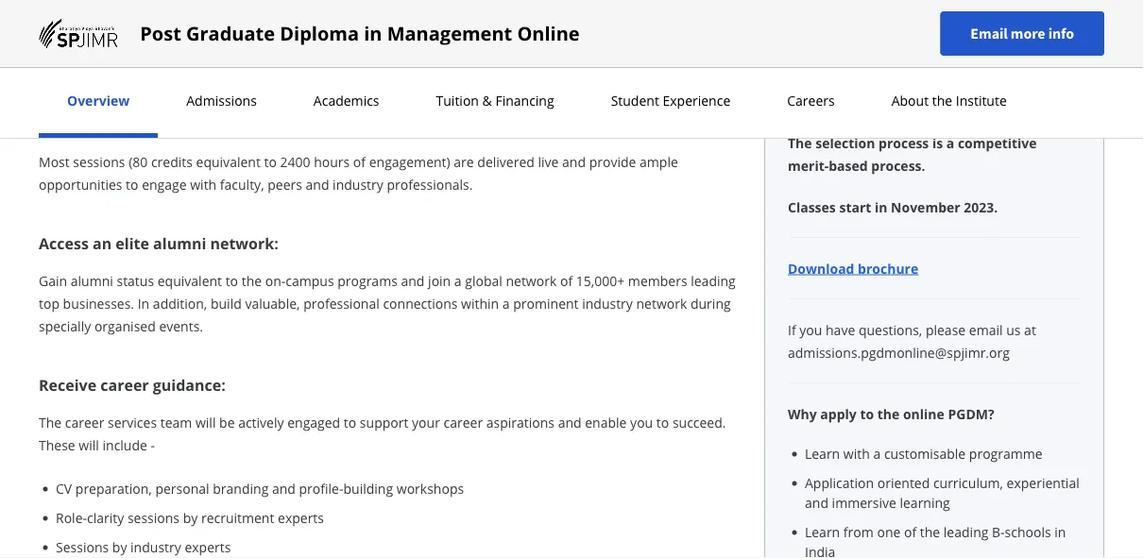 Task type: locate. For each thing, give the bounding box(es) containing it.
1 vertical spatial sessions
[[73, 153, 125, 171]]

equivalent up faculty,
[[196, 153, 261, 171]]

from left one
[[844, 524, 874, 542]]

an
[[830, 0, 846, 3], [93, 233, 112, 254]]

a inside there are limited seats in the 2023-2025 cohort, so applying early increases your chances of getting a spot if your candidature is found eligible for the programme
[[921, 74, 928, 92]]

0 horizontal spatial campus
[[144, 11, 193, 29]]

campus up professional
[[286, 272, 334, 290]]

of inside gain alumni status equivalent to the on-campus programs and join a global network of 15,000+ members leading top businesses. in addition, build valuable, professional connections within a prominent industry network during specially organised events.
[[560, 272, 573, 290]]

1 vertical spatial programme
[[970, 445, 1043, 463]]

early up spot on the right top of the page
[[926, 54, 956, 72]]

experts down role-clarity sessions by recruitment experts
[[185, 539, 231, 557]]

experts down the profile-
[[278, 509, 324, 527]]

sessions:
[[192, 114, 260, 135]]

2 horizontal spatial you
[[800, 321, 823, 339]]

application oriented curriculum, experiential and immersive learning
[[805, 474, 1080, 512]]

2 vertical spatial from
[[844, 524, 874, 542]]

top down curated
[[500, 34, 521, 52]]

from
[[937, 0, 968, 3], [631, 34, 661, 52], [844, 524, 874, 542]]

industry down role-clarity sessions by recruitment experts
[[130, 539, 181, 557]]

the inside learn from one of the leading b-schools in india
[[920, 524, 941, 542]]

0 horizontal spatial an
[[93, 233, 112, 254]]

2 vertical spatial sessions
[[127, 509, 180, 527]]

1 vertical spatial the
[[39, 413, 62, 431]]

the
[[788, 134, 812, 152], [39, 413, 62, 431]]

of up the prominent
[[560, 272, 573, 290]]

1 vertical spatial experts
[[185, 539, 231, 557]]

with inside during the three campus immersions (for five days each), you will be a part of curated immersive experiences, academic sessions, workshops, guest sessions and networking events with top business leaders from diverse industries and the spjimr alumni network.
[[470, 34, 497, 52]]

list
[[796, 0, 1081, 112], [796, 444, 1081, 559], [46, 479, 742, 558]]

if you have questions, please email us at admissions.pgdmonline@spjimr.org
[[788, 321, 1037, 362]]

1 vertical spatial top
[[39, 294, 60, 312]]

learn
[[805, 445, 840, 463], [805, 524, 840, 542]]

questions,
[[859, 321, 923, 339]]

programme
[[951, 94, 1024, 112], [970, 445, 1043, 463]]

0 vertical spatial from
[[937, 0, 968, 3]]

by down personal
[[183, 509, 198, 527]]

leading up "during" at the bottom
[[691, 272, 736, 290]]

1 horizontal spatial from
[[844, 524, 874, 542]]

1 horizontal spatial industry
[[333, 175, 384, 193]]

join
[[428, 272, 451, 290]]

of down so
[[859, 74, 871, 92]]

0 horizontal spatial network
[[506, 272, 557, 290]]

within
[[461, 294, 499, 312]]

organised
[[94, 317, 156, 335]]

receive career guidance:
[[39, 375, 226, 396]]

0 horizontal spatial you
[[395, 11, 417, 29]]

are up so
[[844, 34, 865, 52]]

and left enable
[[558, 413, 582, 431]]

list containing cv preparation, personal branding and profile-building workshops
[[46, 479, 742, 558]]

sessions up sessions by industry experts
[[127, 509, 180, 527]]

-
[[151, 436, 155, 454]]

of inside during the three campus immersions (for five days each), you will be a part of curated immersive experiences, academic sessions, workshops, guest sessions and networking events with top business leaders from diverse industries and the spjimr alumni network.
[[503, 11, 516, 29]]

team down guidance:
[[160, 413, 192, 431]]

0 horizontal spatial are
[[454, 153, 474, 171]]

0 horizontal spatial team
[[160, 413, 192, 431]]

of right one
[[904, 524, 917, 542]]

1 horizontal spatial with
[[470, 34, 497, 52]]

email more info
[[971, 24, 1075, 43]]

the inside the career services team will be actively engaged to support your career aspirations and enable you to succeed. these will include -
[[39, 413, 62, 431]]

sessions inside during the three campus immersions (for five days each), you will be a part of curated immersive experiences, academic sessions, workshops, guest sessions and networking events with top business leaders from diverse industries and the spjimr alumni network.
[[271, 34, 323, 52]]

0 horizontal spatial will
[[79, 436, 99, 454]]

are up 'professionals.'
[[454, 153, 474, 171]]

0 horizontal spatial immersive
[[570, 11, 635, 29]]

1 horizontal spatial network
[[637, 294, 687, 312]]

credits
[[151, 153, 193, 171]]

your down the 2025
[[1021, 54, 1049, 72]]

faculty,
[[220, 175, 264, 193]]

2 horizontal spatial will
[[421, 11, 441, 29]]

list containing learn with a customisable programme
[[796, 444, 1081, 559]]

2 horizontal spatial from
[[937, 0, 968, 3]]

and down application
[[805, 494, 829, 512]]

0 vertical spatial is
[[805, 94, 815, 112]]

immersions
[[196, 11, 269, 29]]

programme down if
[[951, 94, 1024, 112]]

programme up experiential
[[970, 445, 1043, 463]]

a left spot on the right top of the page
[[921, 74, 928, 92]]

1 vertical spatial you
[[800, 321, 823, 339]]

you inside the career services team will be actively engaged to support your career aspirations and enable you to succeed. these will include -
[[630, 413, 653, 431]]

0 vertical spatial immersive
[[570, 11, 635, 29]]

in right seats
[[950, 34, 961, 52]]

alumni up businesses.
[[71, 272, 113, 290]]

2 vertical spatial you
[[630, 413, 653, 431]]

1 horizontal spatial an
[[830, 0, 846, 3]]

by
[[183, 509, 198, 527], [112, 539, 127, 557]]

campus up workshops,
[[144, 11, 193, 29]]

addition,
[[153, 294, 207, 312]]

with down part on the left of page
[[470, 34, 497, 52]]

and inside the career services team will be actively engaged to support your career aspirations and enable you to succeed. these will include -
[[558, 413, 582, 431]]

is
[[805, 94, 815, 112], [933, 134, 943, 152]]

application
[[805, 474, 874, 492]]

live
[[538, 153, 559, 171]]

1 horizontal spatial you
[[630, 413, 653, 431]]

from inside get an early decision from the admissions team on your application
[[937, 0, 968, 3]]

services
[[108, 413, 157, 431]]

campus inside during the three campus immersions (for five days each), you will be a part of curated immersive experiences, academic sessions, workshops, guest sessions and networking events with top business leaders from diverse industries and the spjimr alumni network.
[[144, 11, 193, 29]]

sessions down 'five' at the left top of the page
[[271, 34, 323, 52]]

recruitment
[[201, 509, 274, 527]]

0 horizontal spatial industry
[[130, 539, 181, 557]]

equivalent inside most sessions (80 credits equivalent to 2400 hours of engagement) are delivered live and provide ample opportunities to engage with faculty, peers and industry professionals.
[[196, 153, 261, 171]]

be up events
[[445, 11, 460, 29]]

1 horizontal spatial will
[[196, 413, 216, 431]]

online
[[904, 405, 945, 423]]

alumni inside gain alumni status equivalent to the on-campus programs and join a global network of 15,000+ members leading top businesses. in addition, build valuable, professional connections within a prominent industry network during specially organised events.
[[71, 272, 113, 290]]

engagement)
[[369, 153, 451, 171]]

on-
[[265, 272, 286, 290]]

to left 2400
[[264, 153, 277, 171]]

alumni right the elite
[[153, 233, 206, 254]]

0 horizontal spatial top
[[39, 294, 60, 312]]

0 horizontal spatial by
[[112, 539, 127, 557]]

0 vertical spatial campus
[[144, 11, 193, 29]]

you right if
[[800, 321, 823, 339]]

2 horizontal spatial with
[[844, 445, 870, 463]]

curated
[[519, 11, 567, 29]]

learn up application
[[805, 445, 840, 463]]

of inside learn from one of the leading b-schools in india
[[904, 524, 917, 542]]

candidature
[[1005, 74, 1079, 92]]

team down get
[[805, 5, 837, 23]]

will up events
[[421, 11, 441, 29]]

0 vertical spatial with
[[470, 34, 497, 52]]

valuable,
[[245, 294, 300, 312]]

1 vertical spatial with
[[190, 175, 217, 193]]

0 vertical spatial alumni
[[200, 56, 243, 74]]

apply
[[821, 405, 857, 423]]

2 vertical spatial alumni
[[71, 272, 113, 290]]

0 vertical spatial will
[[421, 11, 441, 29]]

you up networking at the top
[[395, 11, 417, 29]]

1 vertical spatial immersive
[[832, 494, 897, 512]]

1 horizontal spatial sessions
[[127, 509, 180, 527]]

network up the prominent
[[506, 272, 557, 290]]

career for the
[[65, 413, 104, 431]]

0 vertical spatial industry
[[333, 175, 384, 193]]

0 horizontal spatial be
[[219, 413, 235, 431]]

your inside the career services team will be actively engaged to support your career aspirations and enable you to succeed. these will include -
[[412, 413, 440, 431]]

preparation,
[[75, 480, 152, 498]]

you right enable
[[630, 413, 653, 431]]

and inside application oriented curriculum, experiential and immersive learning
[[805, 494, 829, 512]]

early inside get an early decision from the admissions team on your application
[[849, 0, 880, 3]]

team inside the career services team will be actively engaged to support your career aspirations and enable you to succeed. these will include -
[[160, 413, 192, 431]]

in right start
[[875, 198, 888, 216]]

1 vertical spatial learn
[[805, 524, 840, 542]]

an inside get an early decision from the admissions team on your application
[[830, 0, 846, 3]]

and up the connections
[[401, 272, 425, 290]]

2 learn from the top
[[805, 524, 840, 542]]

is inside there are limited seats in the 2023-2025 cohort, so applying early increases your chances of getting a spot if your candidature is found eligible for the programme
[[805, 94, 815, 112]]

get
[[805, 0, 827, 3]]

is right the process
[[933, 134, 943, 152]]

0 vertical spatial equivalent
[[196, 153, 261, 171]]

0 vertical spatial learn
[[805, 445, 840, 463]]

0 vertical spatial early
[[849, 0, 880, 3]]

of inside most sessions (80 credits equivalent to 2400 hours of engagement) are delivered live and provide ample opportunities to engage with faculty, peers and industry professionals.
[[353, 153, 366, 171]]

1 horizontal spatial by
[[183, 509, 198, 527]]

industry down hours
[[333, 175, 384, 193]]

0 vertical spatial programme
[[951, 94, 1024, 112]]

profile-
[[299, 480, 344, 498]]

overview link
[[61, 92, 135, 110]]

campus
[[144, 11, 193, 29], [286, 272, 334, 290]]

1 vertical spatial will
[[196, 413, 216, 431]]

(for
[[272, 11, 294, 29]]

1 vertical spatial equivalent
[[158, 272, 222, 290]]

connections
[[383, 294, 458, 312]]

0 vertical spatial you
[[395, 11, 417, 29]]

about
[[892, 92, 929, 110]]

seats
[[914, 34, 946, 52]]

1 vertical spatial campus
[[286, 272, 334, 290]]

classes start in november 2023.
[[788, 198, 998, 216]]

with inside list item
[[844, 445, 870, 463]]

1 vertical spatial from
[[631, 34, 661, 52]]

1 horizontal spatial be
[[445, 11, 460, 29]]

0 vertical spatial team
[[805, 5, 837, 23]]

0 horizontal spatial sessions
[[73, 153, 125, 171]]

student
[[611, 92, 660, 110]]

with inside most sessions (80 credits equivalent to 2400 hours of engagement) are delivered live and provide ample opportunities to engage with faculty, peers and industry professionals.
[[190, 175, 217, 193]]

your right the on
[[860, 5, 888, 23]]

why
[[788, 405, 817, 423]]

get an early decision from the admissions team on your application list item
[[805, 0, 1081, 24]]

there are limited seats in the 2023-2025 cohort, so applying early increases your chances of getting a spot if your candidature is found eligible for the programme list item
[[805, 33, 1081, 112]]

a right within
[[503, 294, 510, 312]]

and down overview link
[[73, 114, 102, 135]]

members
[[628, 272, 688, 290]]

1 vertical spatial be
[[219, 413, 235, 431]]

alumni down graduate
[[200, 56, 243, 74]]

about the institute
[[892, 92, 1007, 110]]

the selection process is a competitive merit-based process.
[[788, 134, 1037, 174]]

the up merit- at the right top
[[788, 134, 812, 152]]

from down experiences,
[[631, 34, 661, 52]]

from inside learn from one of the leading b-schools in india
[[844, 524, 874, 542]]

in right schools
[[1055, 524, 1067, 542]]

1 vertical spatial leading
[[944, 524, 989, 542]]

of
[[503, 11, 516, 29], [859, 74, 871, 92], [353, 153, 366, 171], [560, 272, 573, 290], [904, 524, 917, 542]]

experiences,
[[638, 11, 716, 29]]

to up the build
[[226, 272, 238, 290]]

industry inside gain alumni status equivalent to the on-campus programs and join a global network of 15,000+ members leading top businesses. in addition, build valuable, professional connections within a prominent industry network during specially organised events.
[[582, 294, 633, 312]]

a up oriented at right
[[874, 445, 881, 463]]

0 vertical spatial be
[[445, 11, 460, 29]]

an up the on
[[830, 0, 846, 3]]

be left actively
[[219, 413, 235, 431]]

the inside the selection process is a competitive merit-based process.
[[788, 134, 812, 152]]

1 learn from the top
[[805, 445, 840, 463]]

0 vertical spatial the
[[788, 134, 812, 152]]

&
[[483, 92, 492, 110]]

0 vertical spatial leading
[[691, 272, 736, 290]]

1 horizontal spatial campus
[[286, 272, 334, 290]]

leading inside gain alumni status equivalent to the on-campus programs and join a global network of 15,000+ members leading top businesses. in addition, build valuable, professional connections within a prominent industry network during specially organised events.
[[691, 272, 736, 290]]

immersive down application
[[832, 494, 897, 512]]

early up the on
[[849, 0, 880, 3]]

an for access
[[93, 233, 112, 254]]

1 horizontal spatial the
[[788, 134, 812, 152]]

academic
[[39, 34, 97, 52]]

academics link
[[308, 92, 385, 110]]

2 vertical spatial industry
[[130, 539, 181, 557]]

learn up india
[[805, 524, 840, 542]]

during
[[691, 294, 731, 312]]

immersive inside during the three campus immersions (for five days each), you will be a part of curated immersive experiences, academic sessions, workshops, guest sessions and networking events with top business leaders from diverse industries and the spjimr alumni network.
[[570, 11, 635, 29]]

will right these
[[79, 436, 99, 454]]

1 vertical spatial team
[[160, 413, 192, 431]]

1 horizontal spatial is
[[933, 134, 943, 152]]

and right live
[[562, 153, 586, 171]]

most sessions (80 credits equivalent to 2400 hours of engagement) are delivered live and provide ample opportunities to engage with faculty, peers and industry professionals.
[[39, 153, 678, 193]]

2 horizontal spatial sessions
[[271, 34, 323, 52]]

your down increases
[[973, 74, 1001, 92]]

an left the elite
[[93, 233, 112, 254]]

an for get
[[830, 0, 846, 3]]

1 vertical spatial by
[[112, 539, 127, 557]]

0 vertical spatial are
[[844, 34, 865, 52]]

and down hours
[[306, 175, 329, 193]]

prominent
[[513, 294, 579, 312]]

application
[[892, 5, 960, 23]]

specially
[[39, 317, 91, 335]]

a inside during the three campus immersions (for five days each), you will be a part of curated immersive experiences, academic sessions, workshops, guest sessions and networking events with top business leaders from diverse industries and the spjimr alumni network.
[[464, 11, 471, 29]]

1 vertical spatial an
[[93, 233, 112, 254]]

will inside during the three campus immersions (for five days each), you will be a part of curated immersive experiences, academic sessions, workshops, guest sessions and networking events with top business leaders from diverse industries and the spjimr alumni network.
[[421, 11, 441, 29]]

of right hours
[[353, 153, 366, 171]]

leading
[[691, 272, 736, 290], [944, 524, 989, 542]]

if
[[788, 321, 796, 339]]

based
[[829, 156, 868, 174]]

2 horizontal spatial industry
[[582, 294, 633, 312]]

is left found
[[805, 94, 815, 112]]

personal
[[155, 480, 209, 498]]

a
[[464, 11, 471, 29], [921, 74, 928, 92], [947, 134, 955, 152], [454, 272, 462, 290], [503, 294, 510, 312], [874, 445, 881, 463]]

from up application
[[937, 0, 968, 3]]

a inside learn with a customisable programme list item
[[874, 445, 881, 463]]

chances
[[805, 74, 855, 92]]

2 vertical spatial with
[[844, 445, 870, 463]]

with left faculty,
[[190, 175, 217, 193]]

the up these
[[39, 413, 62, 431]]

0 vertical spatial sessions
[[271, 34, 323, 52]]

industry inside list item
[[130, 539, 181, 557]]

1 vertical spatial industry
[[582, 294, 633, 312]]

start
[[840, 198, 872, 216]]

0 horizontal spatial is
[[805, 94, 815, 112]]

0 vertical spatial by
[[183, 509, 198, 527]]

your right support
[[412, 413, 440, 431]]

1 vertical spatial is
[[933, 134, 943, 152]]

1 horizontal spatial team
[[805, 5, 837, 23]]

leaders
[[582, 34, 627, 52]]

business
[[525, 34, 579, 52]]

have
[[826, 321, 856, 339]]

in right days
[[364, 20, 382, 46]]

with up application
[[844, 445, 870, 463]]

learn inside learn from one of the leading b-schools in india
[[805, 524, 840, 542]]

graduate
[[186, 20, 275, 46]]

learn with a customisable programme
[[805, 445, 1043, 463]]

management
[[387, 20, 512, 46]]

immersive up the leaders
[[570, 11, 635, 29]]

merit-
[[788, 156, 829, 174]]

0 vertical spatial experts
[[278, 509, 324, 527]]

network down members
[[637, 294, 687, 312]]

building
[[344, 480, 393, 498]]

brochure
[[858, 259, 919, 277]]

career up services on the bottom left
[[100, 375, 149, 396]]

info
[[1049, 24, 1075, 43]]

from inside during the three campus immersions (for five days each), you will be a part of curated immersive experiences, academic sessions, workshops, guest sessions and networking events with top business leaders from diverse industries and the spjimr alumni network.
[[631, 34, 661, 52]]

you inside during the three campus immersions (for five days each), you will be a part of curated immersive experiences, academic sessions, workshops, guest sessions and networking events with top business leaders from diverse industries and the spjimr alumni network.
[[395, 11, 417, 29]]

tuition
[[436, 92, 479, 110]]

career up these
[[65, 413, 104, 431]]

sessions up opportunities on the top left
[[73, 153, 125, 171]]

experts
[[278, 509, 324, 527], [185, 539, 231, 557]]

to inside gain alumni status equivalent to the on-campus programs and join a global network of 15,000+ members leading top businesses. in addition, build valuable, professional connections within a prominent industry network during specially organised events.
[[226, 272, 238, 290]]

1 vertical spatial network
[[637, 294, 687, 312]]

0 horizontal spatial leading
[[691, 272, 736, 290]]

leading left b-
[[944, 524, 989, 542]]

equivalent up the addition,
[[158, 272, 222, 290]]

of right part on the left of page
[[503, 11, 516, 29]]

programme inside there are limited seats in the 2023-2025 cohort, so applying early increases your chances of getting a spot if your candidature is found eligible for the programme
[[951, 94, 1024, 112]]

role-clarity sessions by recruitment experts list item
[[56, 508, 742, 528]]

interactive
[[106, 114, 188, 135]]

1 horizontal spatial top
[[500, 34, 521, 52]]

early inside there are limited seats in the 2023-2025 cohort, so applying early increases your chances of getting a spot if your candidature is found eligible for the programme
[[926, 54, 956, 72]]

to left support
[[344, 413, 357, 431]]

1 horizontal spatial early
[[926, 54, 956, 72]]

0 horizontal spatial with
[[190, 175, 217, 193]]

top inside during the three campus immersions (for five days each), you will be a part of curated immersive experiences, academic sessions, workshops, guest sessions and networking events with top business leaders from diverse industries and the spjimr alumni network.
[[500, 34, 521, 52]]

and down days
[[326, 34, 350, 52]]

0 horizontal spatial experts
[[185, 539, 231, 557]]

decision
[[883, 0, 934, 3]]

top down gain
[[39, 294, 60, 312]]

0 horizontal spatial from
[[631, 34, 661, 52]]

cv preparation, personal branding and profile-building workshops
[[56, 480, 464, 498]]

industry down 15,000+
[[582, 294, 633, 312]]

0 horizontal spatial early
[[849, 0, 880, 3]]

to right apply
[[860, 405, 874, 423]]

a down about the institute
[[947, 134, 955, 152]]

0 horizontal spatial the
[[39, 413, 62, 431]]

1 vertical spatial are
[[454, 153, 474, 171]]

the for the career services team will be actively engaged to support your career aspirations and enable you to succeed. these will include -
[[39, 413, 62, 431]]

include
[[103, 436, 147, 454]]

0 vertical spatial top
[[500, 34, 521, 52]]

1 horizontal spatial are
[[844, 34, 865, 52]]

will down guidance:
[[196, 413, 216, 431]]

1 horizontal spatial immersive
[[832, 494, 897, 512]]

a left part on the left of page
[[464, 11, 471, 29]]

0 vertical spatial an
[[830, 0, 846, 3]]

by down the clarity
[[112, 539, 127, 557]]

1 vertical spatial early
[[926, 54, 956, 72]]



Task type: describe. For each thing, give the bounding box(es) containing it.
india
[[805, 543, 836, 559]]

and left the profile-
[[272, 480, 296, 498]]

email
[[970, 321, 1003, 339]]

download brochure link
[[788, 259, 919, 277]]

if
[[962, 74, 970, 92]]

learn for learn with a customisable programme
[[805, 445, 840, 463]]

live and interactive sessions:
[[39, 114, 260, 135]]

live
[[39, 114, 69, 135]]

spjimr
[[154, 56, 197, 74]]

getting
[[875, 74, 917, 92]]

spot
[[931, 74, 959, 92]]

there
[[805, 34, 841, 52]]

businesses.
[[63, 294, 134, 312]]

workshops
[[397, 480, 464, 498]]

sessions by industry experts
[[56, 539, 231, 557]]

process.
[[872, 156, 926, 174]]

of inside there are limited seats in the 2023-2025 cohort, so applying early increases your chances of getting a spot if your candidature is found eligible for the programme
[[859, 74, 871, 92]]

to down (80
[[126, 175, 138, 193]]

1 vertical spatial alumni
[[153, 233, 206, 254]]

career for receive
[[100, 375, 149, 396]]

on
[[840, 5, 857, 23]]

the for the selection process is a competitive merit-based process.
[[788, 134, 812, 152]]

events
[[426, 34, 467, 52]]

increases
[[960, 54, 1018, 72]]

schools
[[1005, 524, 1052, 542]]

academics
[[314, 92, 379, 110]]

most
[[39, 153, 70, 171]]

tuition & financing link
[[431, 92, 560, 110]]

a right join
[[454, 272, 462, 290]]

immersive inside application oriented curriculum, experiential and immersive learning
[[832, 494, 897, 512]]

2 vertical spatial will
[[79, 436, 99, 454]]

list containing get an early decision from the admissions team on your application
[[796, 0, 1081, 112]]

be inside the career services team will be actively engaged to support your career aspirations and enable you to succeed. these will include -
[[219, 413, 235, 431]]

curriculum,
[[934, 474, 1004, 492]]

and down sessions,
[[103, 56, 127, 74]]

ample
[[640, 153, 678, 171]]

in
[[138, 294, 150, 312]]

engage
[[142, 175, 187, 193]]

leading inside learn from one of the leading b-schools in india
[[944, 524, 989, 542]]

industry inside most sessions (80 credits equivalent to 2400 hours of engagement) are delivered live and provide ample opportunities to engage with faculty, peers and industry professionals.
[[333, 175, 384, 193]]

2023.
[[964, 198, 998, 216]]

pgdm?
[[948, 405, 995, 423]]

status
[[117, 272, 154, 290]]

succeed.
[[673, 413, 726, 431]]

be inside during the three campus immersions (for five days each), you will be a part of curated immersive experiences, academic sessions, workshops, guest sessions and networking events with top business leaders from diverse industries and the spjimr alumni network.
[[445, 11, 460, 29]]

competitive
[[958, 134, 1037, 152]]

are inside most sessions (80 credits equivalent to 2400 hours of engagement) are delivered live and provide ample opportunities to engage with faculty, peers and industry professionals.
[[454, 153, 474, 171]]

during
[[39, 11, 81, 29]]

you inside if you have questions, please email us at admissions.pgdmonline@spjimr.org
[[800, 321, 823, 339]]

sessions inside most sessions (80 credits equivalent to 2400 hours of engagement) are delivered live and provide ample opportunities to engage with faculty, peers and industry professionals.
[[73, 153, 125, 171]]

team inside get an early decision from the admissions team on your application
[[805, 5, 837, 23]]

download
[[788, 259, 855, 277]]

financing
[[496, 92, 554, 110]]

cv preparation, personal branding and profile-building workshops list item
[[56, 479, 742, 499]]

sessions by industry experts list item
[[56, 538, 742, 558]]

oriented
[[878, 474, 930, 492]]

programs
[[338, 272, 398, 290]]

in inside there are limited seats in the 2023-2025 cohort, so applying early increases your chances of getting a spot if your candidature is found eligible for the programme
[[950, 34, 961, 52]]

network.
[[246, 56, 300, 74]]

a inside the selection process is a competitive merit-based process.
[[947, 134, 955, 152]]

gain
[[39, 272, 67, 290]]

why apply to the online pgdm?
[[788, 405, 995, 423]]

are inside there are limited seats in the 2023-2025 cohort, so applying early increases your chances of getting a spot if your candidature is found eligible for the programme
[[844, 34, 865, 52]]

classes
[[788, 198, 836, 216]]

online
[[517, 20, 580, 46]]

learn from one of the leading b-schools in india
[[805, 524, 1067, 559]]

0 vertical spatial network
[[506, 272, 557, 290]]

sessions inside list item
[[127, 509, 180, 527]]

is inside the selection process is a competitive merit-based process.
[[933, 134, 943, 152]]

career left the aspirations
[[444, 413, 483, 431]]

access an elite alumni network:
[[39, 233, 279, 254]]

learn for learn from one of the leading b-schools in india
[[805, 524, 840, 542]]

professionals.
[[387, 175, 473, 193]]

top inside gain alumni status equivalent to the on-campus programs and join a global network of 15,000+ members leading top businesses. in addition, build valuable, professional connections within a prominent industry network during specially organised events.
[[39, 294, 60, 312]]

sessions,
[[101, 34, 156, 52]]

institute
[[956, 92, 1007, 110]]

receive
[[39, 375, 97, 396]]

during the three campus immersions (for five days each), you will be a part of curated immersive experiences, academic sessions, workshops, guest sessions and networking events with top business leaders from diverse industries and the spjimr alumni network.
[[39, 11, 716, 74]]

1 horizontal spatial experts
[[278, 509, 324, 527]]

post
[[140, 20, 181, 46]]

the inside get an early decision from the admissions team on your application
[[971, 0, 991, 3]]

access
[[39, 233, 89, 254]]

student experience
[[611, 92, 731, 110]]

industries
[[39, 56, 100, 74]]

your inside get an early decision from the admissions team on your application
[[860, 5, 888, 23]]

part
[[474, 11, 500, 29]]

professional
[[304, 294, 380, 312]]

five
[[298, 11, 320, 29]]

so
[[852, 54, 867, 72]]

15,000+
[[576, 272, 625, 290]]

learn with a customisable programme list item
[[805, 444, 1081, 464]]

2023-
[[988, 34, 1023, 52]]

the inside gain alumni status equivalent to the on-campus programs and join a global network of 15,000+ members leading top businesses. in addition, build valuable, professional connections within a prominent industry network during specially organised events.
[[242, 272, 262, 290]]

post graduate diploma in management online
[[140, 20, 580, 46]]

cohort,
[[805, 54, 849, 72]]

one
[[877, 524, 901, 542]]

role-
[[56, 509, 87, 527]]

and inside gain alumni status equivalent to the on-campus programs and join a global network of 15,000+ members leading top businesses. in addition, build valuable, professional connections within a prominent industry network during specially organised events.
[[401, 272, 425, 290]]

in inside learn from one of the leading b-schools in india
[[1055, 524, 1067, 542]]

gain alumni status equivalent to the on-campus programs and join a global network of 15,000+ members leading top businesses. in addition, build valuable, professional connections within a prominent industry network during specially organised events.
[[39, 272, 736, 335]]

at
[[1025, 321, 1037, 339]]

campus inside gain alumni status equivalent to the on-campus programs and join a global network of 15,000+ members leading top businesses. in addition, build valuable, professional connections within a prominent industry network during specially organised events.
[[286, 272, 334, 290]]

peers
[[268, 175, 302, 193]]

guidance:
[[153, 375, 226, 396]]

overview
[[67, 92, 130, 110]]

tuition & financing
[[436, 92, 554, 110]]

s.p. jain institute of management and research image
[[39, 18, 117, 49]]

to left succeed.
[[657, 413, 669, 431]]

equivalent inside gain alumni status equivalent to the on-campus programs and join a global network of 15,000+ members leading top businesses. in addition, build valuable, professional connections within a prominent industry network during specially organised events.
[[158, 272, 222, 290]]

build
[[211, 294, 242, 312]]

delivered
[[478, 153, 535, 171]]

learn from one of the leading b-schools in india list item
[[805, 523, 1081, 559]]

application oriented curriculum, experiential and immersive learning list item
[[805, 474, 1081, 513]]

alumni inside during the three campus immersions (for five days each), you will be a part of curated immersive experiences, academic sessions, workshops, guest sessions and networking events with top business leaders from diverse industries and the spjimr alumni network.
[[200, 56, 243, 74]]

experience
[[663, 92, 731, 110]]

limited
[[868, 34, 911, 52]]

experiential
[[1007, 474, 1080, 492]]

download brochure
[[788, 259, 919, 277]]

about the institute link
[[886, 92, 1013, 110]]

branding
[[213, 480, 269, 498]]



Task type: vqa. For each thing, say whether or not it's contained in the screenshot.
decision
yes



